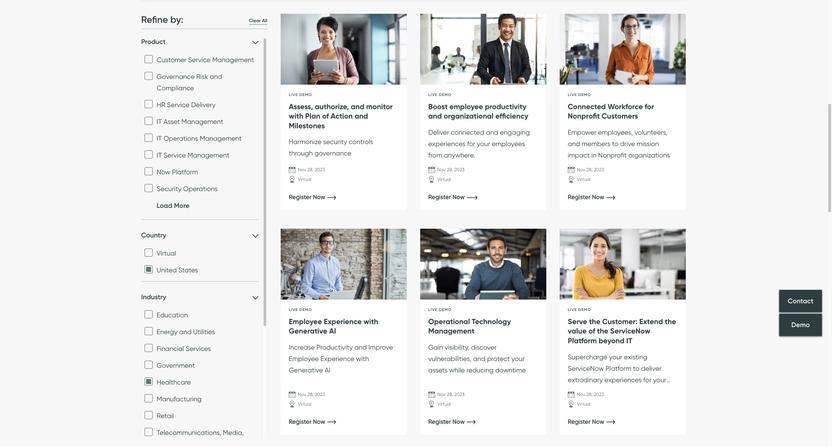 Task type: vqa. For each thing, say whether or not it's contained in the screenshot.


Task type: locate. For each thing, give the bounding box(es) containing it.
your
[[477, 140, 490, 148], [609, 353, 623, 361], [512, 355, 525, 363], [654, 376, 667, 384]]

0 vertical spatial experiences
[[429, 140, 466, 148]]

of
[[322, 112, 329, 121], [589, 327, 596, 336]]

for down connected
[[467, 140, 476, 148]]

of right the value
[[589, 327, 596, 336]]

united states
[[157, 266, 198, 275]]

1 vertical spatial operations
[[183, 185, 218, 193]]

1 vertical spatial for
[[467, 140, 476, 148]]

1 vertical spatial ai
[[325, 367, 331, 375]]

and up impact
[[568, 140, 580, 148]]

and inside governance risk and compliance
[[210, 73, 222, 81]]

1 vertical spatial through
[[601, 388, 625, 396]]

1 vertical spatial generative
[[289, 367, 323, 375]]

0 vertical spatial ai
[[329, 327, 336, 336]]

security operations option
[[145, 184, 153, 192]]

demo for serve
[[579, 307, 592, 312]]

and up the reducing
[[473, 355, 486, 363]]

experience
[[324, 317, 362, 327], [321, 355, 355, 363]]

generative inside employee experience with generative ai
[[289, 327, 327, 336]]

customer
[[157, 56, 187, 64]]

1 vertical spatial to
[[633, 365, 640, 373]]

to down employees, on the right top of the page
[[612, 140, 619, 148]]

industry
[[141, 293, 166, 301]]

milestones
[[289, 121, 325, 130]]

1 horizontal spatial technology
[[472, 317, 511, 327]]

1 vertical spatial servicenow
[[568, 365, 604, 373]]

platform down existing
[[606, 365, 632, 373]]

service for customer
[[188, 56, 211, 64]]

and down boost
[[429, 112, 442, 121]]

servicenow inside serve the customer: extend the value of the servicenow platform beyond it
[[611, 327, 651, 336]]

connected workforce for nonprofit customers
[[568, 102, 654, 121]]

it right the it asset management option
[[157, 118, 162, 126]]

management inside 'operational technology management'
[[429, 327, 475, 336]]

with down assess,
[[289, 112, 304, 121]]

demo up employee experience with generative ai at the bottom left of page
[[299, 307, 312, 312]]

security
[[323, 138, 347, 146]]

with down the improve
[[356, 355, 369, 363]]

assets
[[429, 367, 448, 375]]

of down authorize,
[[322, 112, 329, 121]]

it right 'it service management' option
[[157, 151, 162, 159]]

states
[[179, 266, 198, 275]]

live demo for assess,
[[289, 92, 312, 97]]

1 vertical spatial technology
[[171, 441, 206, 447]]

refine by:
[[141, 14, 184, 25]]

organizational
[[444, 112, 494, 121]]

boost
[[429, 102, 448, 111]]

demo for connected
[[579, 92, 592, 97]]

1 vertical spatial service
[[167, 101, 190, 109]]

nonprofit right in
[[599, 151, 627, 159]]

employee inside employee experience with generative ai
[[289, 317, 322, 327]]

operations down asset
[[164, 135, 198, 143]]

0 horizontal spatial of
[[322, 112, 329, 121]]

1 vertical spatial experience
[[321, 355, 355, 363]]

deliver
[[642, 365, 662, 373]]

empower employees, volunteers, and members to drive mission impact in nonprofit organizations
[[568, 128, 670, 159]]

experiences down deliver
[[429, 140, 466, 148]]

0 vertical spatial technology
[[472, 317, 511, 327]]

for
[[645, 102, 654, 111], [467, 140, 476, 148], [644, 376, 652, 384]]

2023
[[315, 167, 325, 173], [455, 167, 465, 173], [594, 167, 604, 173], [315, 392, 325, 398], [455, 392, 465, 398], [594, 392, 604, 398]]

live demo
[[289, 92, 312, 97], [429, 92, 452, 97], [568, 92, 592, 97], [289, 307, 312, 312], [429, 307, 452, 312], [568, 307, 592, 312]]

2023 for employee experience with generative ai
[[315, 392, 325, 398]]

platform
[[172, 168, 198, 176], [568, 337, 597, 346], [606, 365, 632, 373]]

service up the now platform
[[164, 151, 186, 159]]

your down the beyond
[[609, 353, 623, 361]]

to down existing
[[633, 365, 640, 373]]

virtual for assess, authorize, and monitor with plan of action and milestones
[[298, 177, 312, 183]]

clear
[[249, 18, 261, 24]]

0 vertical spatial to
[[612, 140, 619, 148]]

ai inside employee experience with generative ai
[[329, 327, 336, 336]]

28,
[[308, 167, 314, 173], [447, 167, 453, 173], [587, 167, 593, 173], [308, 392, 314, 398], [447, 392, 453, 398], [587, 392, 593, 398]]

live
[[289, 92, 298, 97], [429, 92, 438, 97], [568, 92, 577, 97], [289, 307, 298, 312], [429, 307, 438, 312], [568, 307, 577, 312]]

2 vertical spatial platform
[[606, 365, 632, 373]]

load more button
[[145, 200, 190, 212]]

0 vertical spatial service
[[188, 56, 211, 64]]

servicenow up extrodinary
[[568, 365, 604, 373]]

and up financial services
[[179, 328, 192, 336]]

your inside deliver connected and engaging experiences for your employees from anywhere.
[[477, 140, 490, 148]]

0 vertical spatial of
[[322, 112, 329, 121]]

operations for it
[[164, 135, 198, 143]]

0 vertical spatial experience
[[324, 317, 362, 327]]

government
[[157, 362, 195, 370]]

to inside empower employees, volunteers, and members to drive mission impact in nonprofit organizations
[[612, 140, 619, 148]]

assess,
[[289, 102, 313, 111]]

and right risk
[[210, 73, 222, 81]]

governance
[[157, 73, 195, 81]]

demo up operational
[[439, 307, 452, 312]]

telecommunications, media, and technology
[[157, 429, 244, 447]]

governance risk and compliance
[[157, 73, 222, 92]]

experiences up 'self-'
[[605, 376, 642, 384]]

generative
[[289, 327, 327, 336], [289, 367, 323, 375]]

now platform option
[[145, 168, 153, 176]]

service for it
[[164, 151, 186, 159]]

your down connected
[[477, 140, 490, 148]]

2023 for connected workforce for nonprofit customers
[[594, 167, 604, 173]]

live for employee experience with generative ai
[[289, 307, 298, 312]]

the up the beyond
[[597, 327, 609, 336]]

employee
[[450, 102, 483, 111]]

experiences
[[429, 140, 466, 148], [605, 376, 642, 384]]

demo up assess,
[[299, 92, 312, 97]]

2023 for operational technology management
[[455, 392, 465, 398]]

action
[[331, 112, 353, 121]]

extend
[[640, 317, 663, 327]]

1 vertical spatial of
[[589, 327, 596, 336]]

financial services option
[[145, 345, 153, 353]]

1 horizontal spatial through
[[601, 388, 625, 396]]

serve the customer: extend the value of the servicenow platform beyond it
[[568, 317, 677, 346]]

it right it operations management option
[[157, 135, 162, 143]]

1 horizontal spatial experiences
[[605, 376, 642, 384]]

and inside gain visibility, discover vulnerabilities, and protect your assets while reducing downtime
[[473, 355, 486, 363]]

operations up more
[[183, 185, 218, 193]]

through down the harmonize
[[289, 150, 313, 158]]

it for it operations management
[[157, 135, 162, 143]]

0 vertical spatial nonprofit
[[568, 112, 600, 121]]

virtual for connected workforce for nonprofit customers
[[577, 177, 591, 183]]

demo up boost
[[439, 92, 452, 97]]

to for extend
[[633, 365, 640, 373]]

technology down 'telecommunications,'
[[171, 441, 206, 447]]

ai up "productivity"
[[329, 327, 336, 336]]

0 horizontal spatial to
[[612, 140, 619, 148]]

and down retail
[[157, 441, 169, 447]]

service down compliance
[[167, 101, 190, 109]]

0 vertical spatial through
[[289, 150, 313, 158]]

your up downtime
[[512, 355, 525, 363]]

0 horizontal spatial servicenow
[[568, 365, 604, 373]]

0 vertical spatial operations
[[164, 135, 198, 143]]

0 vertical spatial generative
[[289, 327, 327, 336]]

gain visibility, discover vulnerabilities, and protect your assets while reducing downtime
[[429, 344, 526, 375]]

and left the improve
[[355, 344, 367, 352]]

for right workforce
[[645, 102, 654, 111]]

nonprofit inside empower employees, volunteers, and members to drive mission impact in nonprofit organizations
[[599, 151, 627, 159]]

1 vertical spatial nonprofit
[[599, 151, 627, 159]]

your inside gain visibility, discover vulnerabilities, and protect your assets while reducing downtime
[[512, 355, 525, 363]]

ai inside increase productivity and improve employee experience with generative ai
[[325, 367, 331, 375]]

operational technology management
[[429, 317, 511, 336]]

0 vertical spatial platform
[[172, 168, 198, 176]]

management
[[212, 56, 254, 64], [182, 118, 223, 126], [200, 135, 242, 143], [188, 151, 230, 159], [429, 327, 475, 336]]

1 horizontal spatial to
[[633, 365, 640, 373]]

and inside increase productivity and improve employee experience with generative ai
[[355, 344, 367, 352]]

1 horizontal spatial of
[[589, 327, 596, 336]]

and inside deliver connected and engaging experiences for your employees from anywhere.
[[486, 128, 499, 137]]

employees,
[[598, 128, 633, 137]]

while
[[450, 367, 465, 375]]

financial
[[157, 345, 184, 353]]

live for boost employee productivity and organizational efficiency
[[429, 92, 438, 97]]

live for operational technology management
[[429, 307, 438, 312]]

governance risk and compliance option
[[145, 72, 153, 80]]

mission
[[637, 140, 659, 148]]

1 generative from the top
[[289, 327, 327, 336]]

operations for security
[[183, 185, 218, 193]]

0 horizontal spatial technology
[[171, 441, 206, 447]]

experience down "productivity"
[[321, 355, 355, 363]]

employee experience with generative ai
[[289, 317, 378, 336]]

virtual for boost employee productivity and organizational efficiency
[[438, 177, 451, 183]]

harmonize security controls through governance
[[289, 138, 373, 158]]

it up existing
[[627, 337, 633, 346]]

now
[[157, 168, 170, 176]]

by:
[[170, 14, 184, 25]]

utilities
[[193, 328, 215, 336]]

nov for employee experience with generative ai
[[298, 392, 306, 398]]

experience inside increase productivity and improve employee experience with generative ai
[[321, 355, 355, 363]]

through left 'self-'
[[601, 388, 625, 396]]

technology inside telecommunications, media, and technology
[[171, 441, 206, 447]]

to inside supercharge your existing servicenow platform to deliver extrodinary experiences for your customers through self-service automation
[[633, 365, 640, 373]]

efficiency
[[496, 112, 529, 121]]

1 horizontal spatial servicenow
[[611, 327, 651, 336]]

country
[[141, 231, 166, 240]]

1 horizontal spatial platform
[[568, 337, 597, 346]]

live demo for operational
[[429, 307, 452, 312]]

ai down "productivity"
[[325, 367, 331, 375]]

1 vertical spatial with
[[364, 317, 378, 327]]

1 vertical spatial employee
[[289, 355, 319, 363]]

deliver
[[429, 128, 449, 137]]

nov for serve the customer: extend the value of the servicenow platform beyond it
[[577, 392, 586, 398]]

0 vertical spatial employee
[[289, 317, 322, 327]]

customer service management
[[157, 56, 254, 64]]

government option
[[145, 361, 153, 369]]

platform up security operations
[[172, 168, 198, 176]]

nov 28, 2023 for operational technology management
[[438, 392, 465, 398]]

2 vertical spatial for
[[644, 376, 652, 384]]

for up service
[[644, 376, 652, 384]]

engaging
[[500, 128, 530, 137]]

demo for operational
[[439, 307, 452, 312]]

it
[[157, 118, 162, 126], [157, 135, 162, 143], [157, 151, 162, 159], [627, 337, 633, 346]]

employee down increase
[[289, 355, 319, 363]]

1 employee from the top
[[289, 317, 322, 327]]

generative down increase
[[289, 367, 323, 375]]

it service management option
[[145, 151, 153, 159]]

with up the improve
[[364, 317, 378, 327]]

employee up increase
[[289, 317, 322, 327]]

customer service management option
[[145, 55, 153, 63]]

energy and utilities option
[[145, 328, 153, 336]]

28, for connected workforce for nonprofit customers
[[587, 167, 593, 173]]

1 vertical spatial platform
[[568, 337, 597, 346]]

virtual for employee experience with generative ai
[[298, 402, 312, 408]]

demo up connected
[[579, 92, 592, 97]]

1 vertical spatial experiences
[[605, 376, 642, 384]]

2 vertical spatial service
[[164, 151, 186, 159]]

experience up "productivity"
[[324, 317, 362, 327]]

2 horizontal spatial platform
[[606, 365, 632, 373]]

deliver connected and engaging experiences for your employees from anywhere.
[[429, 128, 530, 159]]

governance
[[315, 150, 352, 158]]

0 horizontal spatial experiences
[[429, 140, 466, 148]]

of inside the assess, authorize, and monitor with plan of action and milestones
[[322, 112, 329, 121]]

servicenow inside supercharge your existing servicenow platform to deliver extrodinary experiences for your customers through self-service automation
[[568, 365, 604, 373]]

technology up discover
[[472, 317, 511, 327]]

servicenow down customer:
[[611, 327, 651, 336]]

2 employee from the top
[[289, 355, 319, 363]]

live demo for connected
[[568, 92, 592, 97]]

it operations management
[[157, 135, 242, 143]]

nonprofit down connected
[[568, 112, 600, 121]]

generative up increase
[[289, 327, 327, 336]]

to
[[612, 140, 619, 148], [633, 365, 640, 373]]

virtual for operational technology management
[[438, 402, 451, 408]]

for inside deliver connected and engaging experiences for your employees from anywhere.
[[467, 140, 476, 148]]

compliance
[[157, 84, 194, 92]]

to for nonprofit
[[612, 140, 619, 148]]

united
[[157, 266, 177, 275]]

demo for boost
[[439, 92, 452, 97]]

and up employees
[[486, 128, 499, 137]]

2 vertical spatial with
[[356, 355, 369, 363]]

it for it service management
[[157, 151, 162, 159]]

of inside serve the customer: extend the value of the servicenow platform beyond it
[[589, 327, 596, 336]]

0 vertical spatial with
[[289, 112, 304, 121]]

healthcare
[[157, 379, 191, 387]]

it asset management
[[157, 118, 223, 126]]

demo
[[299, 92, 312, 97], [439, 92, 452, 97], [579, 92, 592, 97], [299, 307, 312, 312], [439, 307, 452, 312], [579, 307, 592, 312]]

manufacturing
[[157, 396, 202, 404]]

platform down the value
[[568, 337, 597, 346]]

0 horizontal spatial through
[[289, 150, 313, 158]]

with inside employee experience with generative ai
[[364, 317, 378, 327]]

0 vertical spatial for
[[645, 102, 654, 111]]

0 vertical spatial servicenow
[[611, 327, 651, 336]]

the
[[589, 317, 601, 327], [665, 317, 677, 327], [597, 327, 609, 336]]

demo up the serve
[[579, 307, 592, 312]]

experiences inside deliver connected and engaging experiences for your employees from anywhere.
[[429, 140, 466, 148]]

service up risk
[[188, 56, 211, 64]]

2 generative from the top
[[289, 367, 323, 375]]

healthcare option
[[145, 378, 153, 386]]



Task type: describe. For each thing, give the bounding box(es) containing it.
live demo for boost
[[429, 92, 452, 97]]

service for hr
[[167, 101, 190, 109]]

product
[[141, 38, 166, 46]]

experience inside employee experience with generative ai
[[324, 317, 362, 327]]

impact
[[568, 151, 590, 159]]

risk
[[196, 73, 208, 81]]

generative inside increase productivity and improve employee experience with generative ai
[[289, 367, 323, 375]]

live demo for employee
[[289, 307, 312, 312]]

nov 28, 2023 for employee experience with generative ai
[[298, 392, 325, 398]]

customers
[[568, 388, 600, 396]]

of for milestones
[[322, 112, 329, 121]]

connected
[[451, 128, 485, 137]]

telecommunications,
[[157, 429, 221, 437]]

retail
[[157, 412, 174, 421]]

harmonize
[[289, 138, 322, 146]]

nov for connected workforce for nonprofit customers
[[577, 167, 586, 173]]

your down deliver at the right of page
[[654, 376, 667, 384]]

value
[[568, 327, 587, 336]]

workforce
[[608, 102, 643, 111]]

for inside connected workforce for nonprofit customers
[[645, 102, 654, 111]]

live for assess, authorize, and monitor with plan of action and milestones
[[289, 92, 298, 97]]

hr
[[157, 101, 165, 109]]

28, for assess, authorize, and monitor with plan of action and milestones
[[308, 167, 314, 173]]

self-
[[627, 388, 641, 396]]

customers
[[602, 112, 639, 121]]

live for connected workforce for nonprofit customers
[[568, 92, 577, 97]]

existing
[[624, 353, 648, 361]]

the right the serve
[[589, 317, 601, 327]]

load
[[157, 202, 172, 210]]

management for it service management
[[188, 151, 230, 159]]

anywhere.
[[444, 151, 475, 159]]

increase productivity and improve employee experience with generative ai
[[289, 344, 393, 375]]

beyond
[[599, 337, 625, 346]]

management for operational technology management
[[429, 327, 475, 336]]

it for it asset management
[[157, 118, 162, 126]]

discover
[[471, 344, 497, 352]]

boost employee productivity and organizational efficiency
[[429, 102, 529, 121]]

of for platform
[[589, 327, 596, 336]]

28, for boost employee productivity and organizational efficiency
[[447, 167, 453, 173]]

operational
[[429, 317, 470, 327]]

for inside supercharge your existing servicenow platform to deliver extrodinary experiences for your customers through self-service automation
[[644, 376, 652, 384]]

hr service delivery
[[157, 101, 216, 109]]

vulnerabilities,
[[429, 355, 472, 363]]

through inside supercharge your existing servicenow platform to deliver extrodinary experiences for your customers through self-service automation
[[601, 388, 625, 396]]

experiences inside supercharge your existing servicenow platform to deliver extrodinary experiences for your customers through self-service automation
[[605, 376, 642, 384]]

supercharge
[[568, 353, 608, 361]]

security
[[157, 185, 182, 193]]

load more
[[157, 202, 190, 210]]

retail option
[[145, 412, 153, 420]]

with inside increase productivity and improve employee experience with generative ai
[[356, 355, 369, 363]]

from
[[429, 151, 442, 159]]

and right action
[[355, 112, 368, 121]]

2023 for serve the customer: extend the value of the servicenow platform beyond it
[[594, 392, 604, 398]]

nov 28, 2023 for connected workforce for nonprofit customers
[[577, 167, 604, 173]]

nov 28, 2023 for boost employee productivity and organizational efficiency
[[438, 167, 465, 173]]

virtual option
[[145, 249, 153, 257]]

clear all button
[[249, 17, 267, 25]]

authorize,
[[315, 102, 349, 111]]

it asset management option
[[145, 117, 153, 125]]

product button
[[141, 37, 259, 46]]

united states option
[[145, 266, 153, 274]]

financial services
[[157, 345, 211, 353]]

customer:
[[603, 317, 638, 327]]

in
[[592, 151, 597, 159]]

nov for assess, authorize, and monitor with plan of action and milestones
[[298, 167, 306, 173]]

telecommunications, media, and technology option
[[145, 429, 153, 437]]

supercharge your existing servicenow platform to deliver extrodinary experiences for your customers through self-service automation
[[568, 353, 667, 407]]

assess, authorize, and monitor with plan of action and milestones
[[289, 102, 393, 130]]

extrodinary
[[568, 376, 603, 384]]

energy
[[157, 328, 178, 336]]

productivity
[[485, 102, 527, 111]]

28, for operational technology management
[[447, 392, 453, 398]]

with inside the assess, authorize, and monitor with plan of action and milestones
[[289, 112, 304, 121]]

28, for serve the customer: extend the value of the servicenow platform beyond it
[[587, 392, 593, 398]]

automation
[[568, 399, 604, 407]]

education
[[157, 312, 188, 320]]

manufacturing option
[[145, 395, 153, 403]]

energy and utilities
[[157, 328, 215, 336]]

the right extend
[[665, 317, 677, 327]]

employees
[[492, 140, 525, 148]]

demo for employee
[[299, 307, 312, 312]]

2023 for boost employee productivity and organizational efficiency
[[455, 167, 465, 173]]

and up action
[[351, 102, 365, 111]]

monitor
[[366, 102, 393, 111]]

nov for operational technology management
[[438, 392, 446, 398]]

nov 28, 2023 for serve the customer: extend the value of the servicenow platform beyond it
[[577, 392, 604, 398]]

management for customer service management
[[212, 56, 254, 64]]

service
[[641, 388, 662, 396]]

now platform
[[157, 168, 198, 176]]

28, for employee experience with generative ai
[[308, 392, 314, 398]]

live for serve the customer: extend the value of the servicenow platform beyond it
[[568, 307, 577, 312]]

and inside telecommunications, media, and technology
[[157, 441, 169, 447]]

country button
[[141, 231, 259, 240]]

improve
[[369, 344, 393, 352]]

education option
[[145, 311, 153, 319]]

virtual for serve the customer: extend the value of the servicenow platform beyond it
[[577, 402, 591, 408]]

clear all
[[249, 18, 267, 24]]

gain
[[429, 344, 443, 352]]

management for it operations management
[[200, 135, 242, 143]]

increase
[[289, 344, 315, 352]]

drive
[[621, 140, 636, 148]]

2023 for assess, authorize, and monitor with plan of action and milestones
[[315, 167, 325, 173]]

demo for assess,
[[299, 92, 312, 97]]

technology inside 'operational technology management'
[[472, 317, 511, 327]]

it service management
[[157, 151, 230, 159]]

services
[[186, 345, 211, 353]]

all
[[262, 18, 267, 24]]

downtime
[[496, 367, 526, 375]]

nov for boost employee productivity and organizational efficiency
[[438, 167, 446, 173]]

through inside harmonize security controls through governance
[[289, 150, 313, 158]]

platform inside serve the customer: extend the value of the servicenow platform beyond it
[[568, 337, 597, 346]]

reducing
[[467, 367, 494, 375]]

it operations management option
[[145, 134, 153, 142]]

platform inside supercharge your existing servicenow platform to deliver extrodinary experiences for your customers through self-service automation
[[606, 365, 632, 373]]

nov 28, 2023 for assess, authorize, and monitor with plan of action and milestones
[[298, 167, 325, 173]]

employee inside increase productivity and improve employee experience with generative ai
[[289, 355, 319, 363]]

delivery
[[191, 101, 216, 109]]

plan
[[305, 112, 320, 121]]

security operations
[[157, 185, 218, 193]]

0 horizontal spatial platform
[[172, 168, 198, 176]]

media,
[[223, 429, 244, 437]]

hr service delivery option
[[145, 100, 153, 108]]

asset
[[164, 118, 180, 126]]

management for it asset management
[[182, 118, 223, 126]]

nonprofit inside connected workforce for nonprofit customers
[[568, 112, 600, 121]]

live demo for serve
[[568, 307, 592, 312]]

organizations
[[629, 151, 670, 159]]

members
[[582, 140, 611, 148]]

industry button
[[141, 293, 259, 302]]

it inside serve the customer: extend the value of the servicenow platform beyond it
[[627, 337, 633, 346]]

refine
[[141, 14, 168, 25]]

empower
[[568, 128, 597, 137]]

serve
[[568, 317, 588, 327]]

and inside boost employee productivity and organizational efficiency
[[429, 112, 442, 121]]

and inside empower employees, volunteers, and members to drive mission impact in nonprofit organizations
[[568, 140, 580, 148]]

protect
[[487, 355, 510, 363]]



